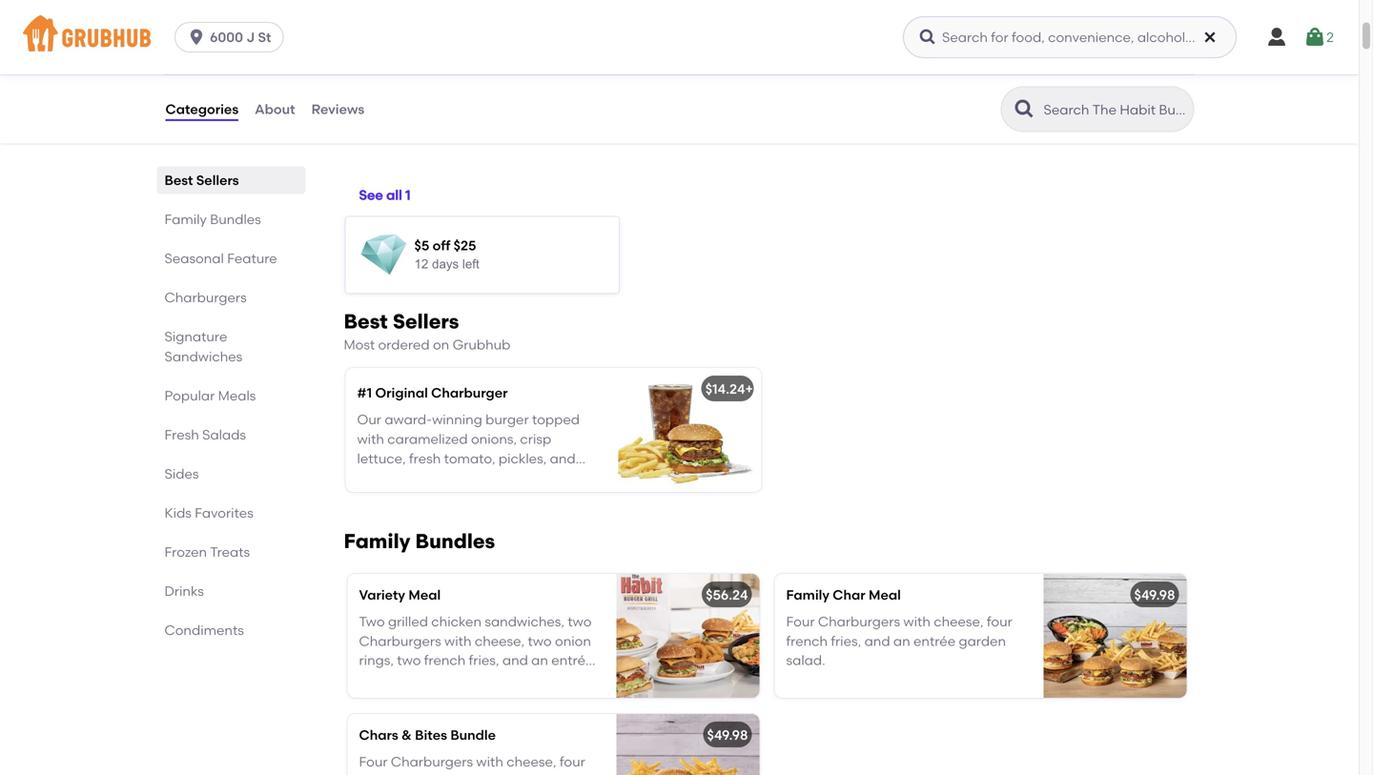 Task type: locate. For each thing, give the bounding box(es) containing it.
$5
[[414, 238, 429, 254]]

fries,
[[831, 633, 861, 649], [469, 653, 499, 669], [407, 773, 437, 775]]

1 horizontal spatial four
[[786, 614, 815, 630]]

1 horizontal spatial bundles
[[415, 529, 495, 554]]

0 vertical spatial cheese,
[[934, 614, 984, 630]]

0 horizontal spatial svg image
[[187, 28, 206, 47]]

svg image left 6000 on the left top of page
[[187, 28, 206, 47]]

0 horizontal spatial garden
[[359, 672, 406, 688]]

family up variety
[[344, 529, 411, 554]]

meal up grilled
[[409, 587, 441, 603]]

salad. inside the four charburgers with cheese, four french fries, and an entrée garden salad.
[[786, 653, 826, 669]]

pickles,
[[499, 450, 547, 467]]

0 horizontal spatial on
[[397, 470, 414, 486]]

garden
[[959, 633, 1006, 649], [359, 672, 406, 688]]

0 horizontal spatial salad.
[[410, 672, 449, 688]]

2 horizontal spatial a
[[469, 773, 478, 775]]

0 horizontal spatial two
[[397, 653, 421, 669]]

a inside four charburgers with cheese, four french fries, and a snack 10 piec
[[469, 773, 478, 775]]

1 horizontal spatial best
[[344, 310, 388, 334]]

four
[[987, 614, 1013, 630], [560, 754, 585, 770]]

0 horizontal spatial best
[[165, 172, 193, 188]]

fries, inside two grilled chicken sandwiches, two charburgers with cheese, two onion rings, two french fries, and an entrée garden salad.
[[469, 653, 499, 669]]

charburgers
[[165, 290, 247, 306], [818, 614, 900, 630], [359, 633, 441, 649], [391, 754, 473, 770]]

svg image
[[1304, 26, 1327, 49], [919, 28, 938, 47], [1203, 30, 1218, 45]]

1 horizontal spatial fries,
[[469, 653, 499, 669]]

salad. up chars & bites bundle
[[410, 672, 449, 688]]

1 vertical spatial an
[[531, 653, 548, 669]]

1 horizontal spatial svg image
[[1203, 30, 1218, 45]]

$49.98
[[1135, 587, 1176, 603], [707, 727, 748, 743]]

bundles down "drink."
[[415, 529, 495, 554]]

1 vertical spatial four
[[560, 754, 585, 770]]

a down mayo
[[386, 489, 395, 505]]

0 horizontal spatial fries,
[[407, 773, 437, 775]]

charburgers inside two grilled chicken sandwiches, two charburgers with cheese, two onion rings, two french fries, and an entrée garden salad.
[[359, 633, 441, 649]]

best down categories button
[[165, 172, 193, 188]]

1 horizontal spatial four
[[987, 614, 1013, 630]]

includes
[[514, 470, 568, 486]]

1 vertical spatial entrée
[[552, 653, 594, 669]]

1 vertical spatial two
[[528, 633, 552, 649]]

0 vertical spatial family
[[165, 211, 207, 228]]

sellers down categories button
[[196, 172, 239, 188]]

on inside best sellers most ordered on grubhub
[[433, 337, 449, 353]]

two down sandwiches,
[[528, 633, 552, 649]]

1 horizontal spatial a
[[417, 470, 426, 486]]

on up regular
[[397, 470, 414, 486]]

ordered
[[378, 337, 430, 353]]

st
[[258, 29, 271, 45]]

seasonal
[[165, 250, 224, 267]]

see
[[359, 187, 383, 203]]

french down family char meal
[[786, 633, 828, 649]]

1 vertical spatial salad.
[[410, 672, 449, 688]]

0 horizontal spatial $49.98
[[707, 727, 748, 743]]

0 vertical spatial on
[[433, 337, 449, 353]]

0 vertical spatial four
[[786, 614, 815, 630]]

with inside two grilled chicken sandwiches, two charburgers with cheese, two onion rings, two french fries, and an entrée garden salad.
[[445, 633, 472, 649]]

four for four charburgers with cheese, four french fries, and a snack 10 piec
[[560, 754, 585, 770]]

an down sandwiches,
[[531, 653, 548, 669]]

sellers
[[196, 172, 239, 188], [393, 310, 459, 334]]

salad. inside two grilled chicken sandwiches, two charburgers with cheese, two onion rings, two french fries, and an entrée garden salad.
[[410, 672, 449, 688]]

main navigation navigation
[[0, 0, 1359, 74]]

2 vertical spatial fries,
[[407, 773, 437, 775]]

signature sandwiches
[[165, 329, 243, 365]]

bundle
[[451, 727, 496, 743]]

family left char
[[786, 587, 830, 603]]

award-
[[385, 412, 432, 428]]

cheese, inside four charburgers with cheese, four french fries, and a snack 10 piec
[[507, 754, 557, 770]]

0 vertical spatial french
[[786, 633, 828, 649]]

meal right char
[[869, 587, 901, 603]]

family
[[165, 211, 207, 228], [344, 529, 411, 554], [786, 587, 830, 603]]

0 vertical spatial four
[[987, 614, 1013, 630]]

family char meal image
[[1044, 574, 1187, 698]]

caramelized
[[388, 431, 468, 447]]

0 horizontal spatial meal
[[409, 587, 441, 603]]

see all 1
[[359, 187, 411, 203]]

entrée
[[914, 633, 956, 649], [552, 653, 594, 669]]

four inside the four charburgers with cheese, four french fries, and an entrée garden salad.
[[987, 614, 1013, 630]]

1 horizontal spatial svg image
[[1266, 26, 1289, 49]]

and down char
[[865, 633, 890, 649]]

crisp
[[520, 431, 551, 447]]

fresh salads
[[165, 427, 246, 443]]

salads
[[202, 427, 246, 443]]

2 vertical spatial cheese,
[[507, 754, 557, 770]]

four down family char meal
[[786, 614, 815, 630]]

sellers inside best sellers most ordered on grubhub
[[393, 310, 459, 334]]

four for four charburgers with cheese, four french fries, and an entrée garden salad.
[[987, 614, 1013, 630]]

1 horizontal spatial entrée
[[914, 633, 956, 649]]

onions,
[[471, 431, 517, 447]]

1 vertical spatial garden
[[359, 672, 406, 688]]

0 horizontal spatial family
[[165, 211, 207, 228]]

fries, for meal
[[831, 633, 861, 649]]

french down chicken
[[424, 653, 466, 669]]

0 horizontal spatial bundles
[[210, 211, 261, 228]]

cheese,
[[934, 614, 984, 630], [475, 633, 525, 649], [507, 754, 557, 770]]

fries, down chars & bites bundle
[[407, 773, 437, 775]]

0 vertical spatial an
[[894, 633, 911, 649]]

cheese, inside two grilled chicken sandwiches, two charburgers with cheese, two onion rings, two french fries, and an entrée garden salad.
[[475, 633, 525, 649]]

grubhub
[[453, 337, 511, 353]]

french
[[786, 633, 828, 649], [424, 653, 466, 669]]

variety meal image
[[617, 574, 760, 698]]

0 vertical spatial salad.
[[786, 653, 826, 669]]

best for best sellers most ordered on grubhub
[[344, 310, 388, 334]]

1 vertical spatial sellers
[[393, 310, 459, 334]]

french inside two grilled chicken sandwiches, two charburgers with cheese, two onion rings, two french fries, and an entrée garden salad.
[[424, 653, 466, 669]]

charburgers inside four charburgers with cheese, four french fries, and a snack 10 piec
[[391, 754, 473, 770]]

+
[[745, 381, 753, 397]]

0 horizontal spatial entrée
[[552, 653, 594, 669]]

1 horizontal spatial french
[[786, 633, 828, 649]]

$49.98 for four charburgers with cheese, four french fries, and an entrée garden salad.
[[1135, 587, 1176, 603]]

and down bundle at the left of the page
[[440, 773, 466, 775]]

svg image
[[1266, 26, 1289, 49], [187, 28, 206, 47]]

1 horizontal spatial sellers
[[393, 310, 459, 334]]

6000 j st
[[210, 29, 271, 45]]

our award-winning burger topped with caramelized onions, crisp lettuce, fresh tomato, pickles, and mayo on a toasted bun. includes fries and a regular drink.
[[357, 412, 598, 505]]

cheese, inside the four charburgers with cheese, four french fries, and an entrée garden salad.
[[934, 614, 984, 630]]

0 horizontal spatial family bundles
[[165, 211, 261, 228]]

2 meal from the left
[[869, 587, 901, 603]]

charburgers down char
[[818, 614, 900, 630]]

charburger
[[431, 385, 508, 401]]

family bundles up seasonal feature
[[165, 211, 261, 228]]

0 horizontal spatial four
[[359, 754, 388, 770]]

and inside four charburgers with cheese, four french fries, and a snack 10 piec
[[440, 773, 466, 775]]

left
[[462, 257, 479, 272]]

0 vertical spatial garden
[[959, 633, 1006, 649]]

best for best sellers
[[165, 172, 193, 188]]

0 vertical spatial best
[[165, 172, 193, 188]]

and
[[550, 450, 576, 467], [357, 489, 383, 505], [865, 633, 890, 649], [503, 653, 528, 669], [440, 773, 466, 775]]

1 horizontal spatial on
[[433, 337, 449, 353]]

0 vertical spatial $49.98
[[1135, 587, 1176, 603]]

1 horizontal spatial salad.
[[786, 653, 826, 669]]

2 horizontal spatial family
[[786, 587, 830, 603]]

salad. down family char meal
[[786, 653, 826, 669]]

1 horizontal spatial family bundles
[[344, 529, 495, 554]]

best up most
[[344, 310, 388, 334]]

0 horizontal spatial a
[[386, 489, 395, 505]]

and down mayo
[[357, 489, 383, 505]]

2 vertical spatial a
[[469, 773, 478, 775]]

1 vertical spatial family bundles
[[344, 529, 495, 554]]

0 horizontal spatial an
[[531, 653, 548, 669]]

fries, for bites
[[407, 773, 437, 775]]

1 horizontal spatial garden
[[959, 633, 1006, 649]]

2 horizontal spatial fries,
[[831, 633, 861, 649]]

favorites
[[195, 505, 254, 521]]

two right rings,
[[397, 653, 421, 669]]

1
[[406, 187, 411, 203]]

four inside the four charburgers with cheese, four french fries, and an entrée garden salad.
[[786, 614, 815, 630]]

2 vertical spatial family
[[786, 587, 830, 603]]

2 horizontal spatial two
[[568, 614, 592, 630]]

reviews
[[311, 101, 365, 117]]

with inside four charburgers with cheese, four french fries, and a snack 10 piec
[[476, 754, 503, 770]]

entrée inside the four charburgers with cheese, four french fries, and an entrée garden salad.
[[914, 633, 956, 649]]

0 horizontal spatial sellers
[[196, 172, 239, 188]]

search icon image
[[1013, 98, 1036, 121]]

french
[[359, 773, 404, 775]]

1 horizontal spatial $49.98
[[1135, 587, 1176, 603]]

and down sandwiches,
[[503, 653, 528, 669]]

fries, down family char meal
[[831, 633, 861, 649]]

a
[[417, 470, 426, 486], [386, 489, 395, 505], [469, 773, 478, 775]]

0 vertical spatial two
[[568, 614, 592, 630]]

1 vertical spatial cheese,
[[475, 633, 525, 649]]

on right ordered
[[433, 337, 449, 353]]

four up the french
[[359, 754, 388, 770]]

with inside the four charburgers with cheese, four french fries, and an entrée garden salad.
[[904, 614, 931, 630]]

family bundles down regular
[[344, 529, 495, 554]]

categories
[[165, 101, 239, 117]]

sellers up ordered
[[393, 310, 459, 334]]

meal
[[409, 587, 441, 603], [869, 587, 901, 603]]

svg image left 2 button
[[1266, 26, 1289, 49]]

1 vertical spatial best
[[344, 310, 388, 334]]

best
[[165, 172, 193, 188], [344, 310, 388, 334]]

fresh
[[165, 427, 199, 443]]

1 horizontal spatial an
[[894, 633, 911, 649]]

fries, inside four charburgers with cheese, four french fries, and a snack 10 piec
[[407, 773, 437, 775]]

best inside best sellers most ordered on grubhub
[[344, 310, 388, 334]]

1 vertical spatial fries,
[[469, 653, 499, 669]]

four inside four charburgers with cheese, four french fries, and a snack 10 piec
[[560, 754, 585, 770]]

garden inside the four charburgers with cheese, four french fries, and an entrée garden salad.
[[959, 633, 1006, 649]]

charburgers down bites
[[391, 754, 473, 770]]

fries, down chicken
[[469, 653, 499, 669]]

two
[[568, 614, 592, 630], [528, 633, 552, 649], [397, 653, 421, 669]]

charburgers down grilled
[[359, 633, 441, 649]]

two grilled chicken sandwiches, two charburgers with cheese, two onion rings, two french fries, and an entrée garden salad.
[[359, 614, 594, 688]]

fries, inside the four charburgers with cheese, four french fries, and an entrée garden salad.
[[831, 633, 861, 649]]

our
[[357, 412, 382, 428]]

0 vertical spatial sellers
[[196, 172, 239, 188]]

svg image inside 6000 j st button
[[187, 28, 206, 47]]

0 horizontal spatial four
[[560, 754, 585, 770]]

bundles up seasonal feature
[[210, 211, 261, 228]]

0 vertical spatial bundles
[[210, 211, 261, 228]]

#1
[[357, 385, 372, 401]]

0 vertical spatial fries,
[[831, 633, 861, 649]]

two up the onion
[[568, 614, 592, 630]]

char
[[833, 587, 866, 603]]

1 vertical spatial on
[[397, 470, 414, 486]]

2 horizontal spatial svg image
[[1304, 26, 1327, 49]]

0 horizontal spatial svg image
[[919, 28, 938, 47]]

$49.98 for four charburgers with cheese, four french fries, and a snack 10 piec
[[707, 727, 748, 743]]

an
[[894, 633, 911, 649], [531, 653, 548, 669]]

0 horizontal spatial french
[[424, 653, 466, 669]]

sellers for best sellers
[[196, 172, 239, 188]]

bites
[[415, 727, 447, 743]]

&
[[402, 727, 412, 743]]

1 vertical spatial french
[[424, 653, 466, 669]]

feature
[[227, 250, 277, 267]]

family up the seasonal
[[165, 211, 207, 228]]

1 vertical spatial four
[[359, 754, 388, 770]]

four
[[786, 614, 815, 630], [359, 754, 388, 770]]

four inside four charburgers with cheese, four french fries, and a snack 10 piec
[[359, 754, 388, 770]]

a left snack
[[469, 773, 478, 775]]

1 vertical spatial family
[[344, 529, 411, 554]]

an down family char meal
[[894, 633, 911, 649]]

2 vertical spatial two
[[397, 653, 421, 669]]

0 vertical spatial entrée
[[914, 633, 956, 649]]

10
[[523, 773, 536, 775]]

1 vertical spatial a
[[386, 489, 395, 505]]

1 vertical spatial $49.98
[[707, 727, 748, 743]]

salad.
[[786, 653, 826, 669], [410, 672, 449, 688]]

a up regular
[[417, 470, 426, 486]]

1 horizontal spatial meal
[[869, 587, 901, 603]]



Task type: describe. For each thing, give the bounding box(es) containing it.
french inside the four charburgers with cheese, four french fries, and an entrée garden salad.
[[786, 633, 828, 649]]

grilled
[[388, 614, 428, 630]]

2
[[1327, 29, 1334, 45]]

original
[[375, 385, 428, 401]]

j
[[246, 29, 255, 45]]

6000 j st button
[[175, 22, 291, 52]]

sandwiches
[[165, 349, 243, 365]]

garden inside two grilled chicken sandwiches, two charburgers with cheese, two onion rings, two french fries, and an entrée garden salad.
[[359, 672, 406, 688]]

four charburgers with cheese, four french fries, and an entrée garden salad.
[[786, 614, 1013, 669]]

and inside the four charburgers with cheese, four french fries, and an entrée garden salad.
[[865, 633, 890, 649]]

days
[[432, 257, 459, 272]]

categories button
[[165, 75, 240, 144]]

and inside two grilled chicken sandwiches, two charburgers with cheese, two onion rings, two french fries, and an entrée garden salad.
[[503, 653, 528, 669]]

toasted
[[429, 470, 479, 486]]

cheese, for chars & bites bundle
[[507, 754, 557, 770]]

chars
[[359, 727, 398, 743]]

6000
[[210, 29, 243, 45]]

lettuce,
[[357, 450, 406, 467]]

kids
[[165, 505, 192, 521]]

1 meal from the left
[[409, 587, 441, 603]]

Search for food, convenience, alcohol... search field
[[903, 16, 1237, 58]]

an inside the four charburgers with cheese, four french fries, and an entrée garden salad.
[[894, 633, 911, 649]]

sellers for best sellers most ordered on grubhub
[[393, 310, 459, 334]]

1 horizontal spatial two
[[528, 633, 552, 649]]

four charburgers with cheese, four french fries, and a snack 10 piec
[[359, 754, 585, 775]]

popular
[[165, 388, 215, 404]]

svg image inside 2 button
[[1304, 26, 1327, 49]]

about
[[255, 101, 295, 117]]

most
[[344, 337, 375, 353]]

an inside two grilled chicken sandwiches, two charburgers with cheese, two onion rings, two french fries, and an entrée garden salad.
[[531, 653, 548, 669]]

snack
[[481, 773, 519, 775]]

variety meal
[[359, 587, 441, 603]]

Search The Habit Burger Grill search field
[[1042, 101, 1188, 119]]

popular meals
[[165, 388, 256, 404]]

bun.
[[482, 470, 510, 486]]

winning
[[432, 412, 482, 428]]

frozen treats
[[165, 544, 250, 560]]

four for four charburgers with cheese, four french fries, and a snack 10 piec
[[359, 754, 388, 770]]

meals
[[218, 388, 256, 404]]

charburgers inside the four charburgers with cheese, four french fries, and an entrée garden salad.
[[818, 614, 900, 630]]

$14.24 +
[[706, 381, 753, 397]]

rings,
[[359, 653, 394, 669]]

onion
[[555, 633, 591, 649]]

all
[[386, 187, 402, 203]]

signature
[[165, 329, 227, 345]]

$25
[[454, 238, 476, 254]]

1 vertical spatial bundles
[[415, 529, 495, 554]]

chars & bites bundle
[[359, 727, 496, 743]]

chars & bites bundle image
[[617, 714, 760, 775]]

condiments
[[165, 622, 244, 639]]

cheese, for family char meal
[[934, 614, 984, 630]]

charburgers up 'signature'
[[165, 290, 247, 306]]

0 vertical spatial family bundles
[[165, 211, 261, 228]]

#1 original charburger image
[[619, 368, 762, 492]]

regular
[[398, 489, 445, 505]]

reviews button
[[311, 75, 366, 144]]

sandwiches,
[[485, 614, 565, 630]]

drinks
[[165, 583, 204, 600]]

$56.24
[[706, 587, 748, 603]]

$5 off $25 12 days left
[[414, 238, 479, 272]]

chicken
[[431, 614, 482, 630]]

frozen
[[165, 544, 207, 560]]

topped
[[532, 412, 580, 428]]

mayo
[[357, 470, 394, 486]]

seasonal feature
[[165, 250, 277, 267]]

fries
[[571, 470, 598, 486]]

sides
[[165, 466, 199, 482]]

fresh
[[409, 450, 441, 467]]

off
[[433, 238, 450, 254]]

rewards image
[[361, 232, 407, 278]]

tomato,
[[444, 450, 496, 467]]

see all 1 button
[[359, 178, 411, 212]]

treats
[[210, 544, 250, 560]]

best sellers most ordered on grubhub
[[344, 310, 511, 353]]

burger
[[486, 412, 529, 428]]

and up fries
[[550, 450, 576, 467]]

two
[[359, 614, 385, 630]]

best sellers
[[165, 172, 239, 188]]

variety
[[359, 587, 405, 603]]

on inside our award-winning burger topped with caramelized onions, crisp lettuce, fresh tomato, pickles, and mayo on a toasted bun. includes fries and a regular drink.
[[397, 470, 414, 486]]

1 horizontal spatial family
[[344, 529, 411, 554]]

0 vertical spatial a
[[417, 470, 426, 486]]

four for four charburgers with cheese, four french fries, and an entrée garden salad.
[[786, 614, 815, 630]]

with inside our award-winning burger topped with caramelized onions, crisp lettuce, fresh tomato, pickles, and mayo on a toasted bun. includes fries and a regular drink.
[[357, 431, 384, 447]]

about button
[[254, 75, 296, 144]]

kids favorites
[[165, 505, 254, 521]]

family char meal
[[786, 587, 901, 603]]

$14.24
[[706, 381, 745, 397]]

entrée inside two grilled chicken sandwiches, two charburgers with cheese, two onion rings, two french fries, and an entrée garden salad.
[[552, 653, 594, 669]]

#1 original charburger
[[357, 385, 508, 401]]

2 button
[[1304, 20, 1334, 54]]

12
[[414, 257, 429, 272]]

drink.
[[448, 489, 483, 505]]



Task type: vqa. For each thing, say whether or not it's contained in the screenshot.
the right FAMILY
yes



